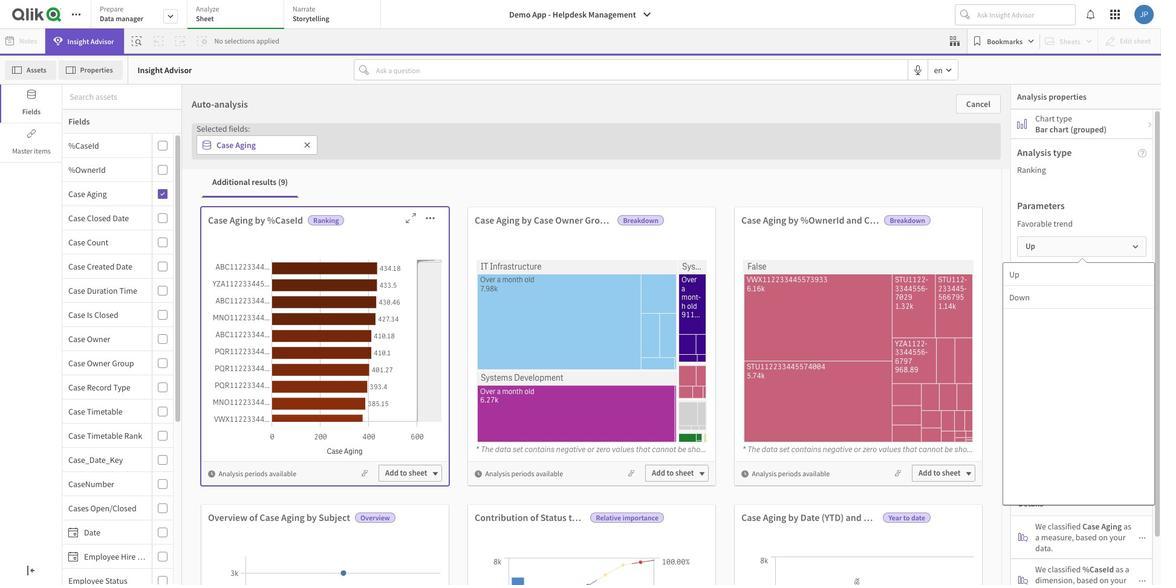Task type: vqa. For each thing, say whether or not it's contained in the screenshot.
first * The data set contains negative or zero values that cannot be shown in this chart. from the left
yes



Task type: locate. For each thing, give the bounding box(es) containing it.
priority inside low priority cases 203
[[910, 85, 988, 116]]

status
[[541, 512, 567, 524]]

case inside case count menu item
[[68, 237, 85, 248]]

open
[[195, 190, 216, 202]]

cannot
[[652, 445, 676, 455], [919, 445, 943, 455]]

case is closed menu item
[[62, 303, 173, 327]]

on
[[1099, 532, 1108, 543], [1100, 575, 1109, 586]]

owner up case owner group
[[87, 334, 110, 345]]

2 vertical spatial timetable
[[87, 430, 123, 441]]

analyze image
[[1019, 533, 1028, 543], [1019, 576, 1028, 586]]

on left your
[[1099, 532, 1108, 543]]

menu containing %caseid
[[62, 134, 182, 586]]

timetable inside "menu item"
[[87, 430, 123, 441]]

2 or from the left
[[854, 445, 861, 455]]

2 be from the left
[[945, 445, 953, 455]]

open cases vs duration * bubble size represents number of high priority open cases
[[6, 177, 240, 202]]

* inside open cases vs duration * bubble size represents number of high priority open cases
[[6, 190, 10, 202]]

additional
[[212, 177, 250, 188]]

0 horizontal spatial overview
[[208, 512, 248, 524]]

employee hire date button
[[62, 551, 160, 562]]

that for and
[[636, 445, 650, 455]]

case aging by %ownerid and case is closed
[[742, 214, 923, 226]]

application containing 72
[[0, 0, 1162, 586]]

a down your
[[1126, 564, 1130, 575]]

shown for case aging by %ownerid and case is closed
[[955, 445, 978, 455]]

case count menu item
[[62, 230, 173, 255]]

classified up "data."
[[1048, 521, 1081, 532]]

overall
[[579, 512, 608, 524]]

1 horizontal spatial set
[[779, 445, 790, 455]]

1 vertical spatial case aging
[[68, 188, 107, 199]]

1 the from the left
[[481, 445, 493, 455]]

1 breakdown from the left
[[623, 216, 659, 225]]

help image
[[1139, 149, 1147, 158]]

1 horizontal spatial overview
[[361, 514, 390, 523]]

3 add to sheet from the left
[[919, 468, 961, 479]]

on for %caseid
[[1100, 575, 1109, 586]]

0 horizontal spatial shown
[[688, 445, 711, 455]]

1 horizontal spatial case aging
[[217, 140, 256, 151]]

available up overview of case aging by subject
[[269, 469, 296, 478]]

0 vertical spatial time
[[119, 285, 137, 296]]

add to sheet for owner
[[652, 468, 694, 479]]

case owner menu item
[[62, 327, 173, 351]]

type right the chart
[[1057, 113, 1073, 124]]

0 vertical spatial timetable
[[672, 214, 714, 226]]

0 horizontal spatial negative
[[556, 445, 585, 455]]

we up "data."
[[1036, 521, 1047, 532]]

case inside case record type menu item
[[68, 382, 85, 393]]

date down number
[[113, 213, 129, 224]]

case timetable rank menu item
[[62, 424, 173, 448]]

2 open from the top
[[6, 458, 30, 470]]

small image
[[1147, 121, 1154, 128], [208, 470, 215, 478], [475, 470, 482, 478], [1139, 535, 1146, 542], [1139, 578, 1146, 585]]

a for we classified %caseid
[[1126, 564, 1130, 575]]

0 horizontal spatial insight
[[68, 37, 89, 46]]

date right hire on the left of the page
[[137, 551, 154, 562]]

owner left drill
[[556, 214, 583, 226]]

as a dimension, based on you
[[1036, 564, 1130, 586]]

selections
[[225, 36, 255, 45]]

overview for overview
[[361, 514, 390, 523]]

more image
[[421, 212, 440, 224]]

1 or from the left
[[587, 445, 594, 455]]

case inside case timetable rank "menu item"
[[68, 430, 85, 441]]

2 horizontal spatial analysis periods available
[[752, 469, 830, 478]]

tab list
[[91, 0, 385, 30]]

2 negative from the left
[[823, 445, 852, 455]]

closed
[[87, 213, 111, 224], [895, 214, 923, 226], [94, 309, 118, 320]]

1 horizontal spatial group
[[585, 214, 611, 226]]

0 horizontal spatial a
[[1036, 532, 1040, 543]]

periods up overview of case aging by subject
[[245, 469, 268, 478]]

1 periods from the left
[[245, 469, 268, 478]]

small image inside up button
[[1132, 240, 1140, 254]]

analysis periods available up contribution
[[485, 469, 563, 478]]

2 sheet from the left
[[676, 468, 694, 479]]

analysis periods available up case aging by date (ytd) and priority
[[752, 469, 830, 478]]

available for %ownerid
[[803, 469, 830, 478]]

2 this from the left
[[987, 445, 1000, 455]]

0 horizontal spatial ranking
[[313, 216, 339, 225]]

narrate
[[293, 4, 316, 13]]

1 contains from the left
[[524, 445, 554, 455]]

open inside open cases vs duration * bubble size represents number of high priority open cases
[[6, 177, 30, 190]]

insight up properties 'button'
[[68, 37, 89, 46]]

1 analysis periods available from the left
[[219, 469, 296, 478]]

1 horizontal spatial %caseid
[[267, 214, 303, 226]]

classified for measure,
[[1048, 521, 1081, 532]]

1 horizontal spatial ranking
[[1018, 165, 1046, 175]]

as
[[1124, 521, 1132, 532], [1116, 564, 1124, 575]]

the
[[481, 445, 493, 455], [748, 445, 760, 455]]

values for drill
[[612, 445, 634, 455]]

0 horizontal spatial periods
[[245, 469, 268, 478]]

date inside 'menu item'
[[84, 527, 100, 538]]

overview of case aging by subject
[[208, 512, 350, 524]]

a left the 'measure,'
[[1036, 532, 1040, 543]]

0 horizontal spatial set
[[513, 445, 523, 455]]

add to sheet for and
[[919, 468, 961, 479]]

1 in from the left
[[713, 445, 719, 455]]

1 cannot from the left
[[652, 445, 676, 455]]

chart. for case aging by case owner group drill and case timetable
[[735, 445, 755, 455]]

chart. for case aging by %ownerid and case is closed
[[1002, 445, 1022, 455]]

smart search image
[[132, 36, 142, 46]]

0 vertical spatial is
[[886, 214, 893, 226]]

3 available from the left
[[803, 469, 830, 478]]

analysis
[[214, 98, 248, 110]]

be for case aging by case owner group drill and case timetable
[[678, 445, 686, 455]]

0 horizontal spatial insight advisor
[[68, 37, 114, 46]]

1 master items button from the left
[[0, 124, 62, 162]]

sheet
[[196, 14, 214, 23]]

sheet for owner
[[676, 468, 694, 479]]

case_date_key
[[68, 455, 123, 466]]

1 horizontal spatial zero
[[863, 445, 877, 455]]

date inside menu item
[[116, 261, 132, 272]]

based inside as a dimension, based on you
[[1077, 575, 1098, 586]]

case inside "case owner" "menu item"
[[68, 334, 85, 345]]

case aging
[[217, 140, 256, 151], [68, 188, 107, 199]]

cases up the bar chart "image"
[[993, 85, 1057, 116]]

date menu item
[[62, 521, 173, 545]]

as right we classified case aging
[[1124, 521, 1132, 532]]

0 vertical spatial type
[[1057, 113, 1073, 124]]

based right the 'measure,'
[[1076, 532, 1097, 543]]

0 vertical spatial ranking
[[1018, 165, 1046, 175]]

1 horizontal spatial breakdown
[[890, 216, 926, 225]]

1 open from the top
[[6, 177, 30, 190]]

classified down "data."
[[1048, 564, 1081, 575]]

type inside chart type bar chart (grouped)
[[1057, 113, 1073, 124]]

0 horizontal spatial be
[[678, 445, 686, 455]]

advisor down data on the top left of the page
[[91, 37, 114, 46]]

2 master items button from the left
[[1, 124, 62, 162]]

we down "data."
[[1036, 564, 1047, 575]]

analysis for case aging by %caseid
[[219, 469, 243, 478]]

tab list containing prepare
[[91, 0, 385, 30]]

2 horizontal spatial of
[[530, 512, 539, 524]]

analyze image left dimension,
[[1019, 576, 1028, 586]]

0 horizontal spatial group
[[112, 358, 134, 369]]

in
[[713, 445, 719, 455], [979, 445, 986, 455]]

1 horizontal spatial up
[[1026, 241, 1036, 252]]

aging
[[235, 140, 256, 151], [87, 188, 107, 199], [230, 214, 253, 226], [496, 214, 520, 226], [763, 214, 787, 226], [281, 512, 305, 524], [631, 512, 655, 524], [763, 512, 787, 524], [1102, 521, 1122, 532]]

analyze image for we classified %caseid
[[1019, 576, 1028, 586]]

priority inside high priority cases 72
[[148, 85, 226, 116]]

menu
[[62, 134, 182, 586]]

case inside case duration time menu item
[[68, 285, 85, 296]]

duration inside open cases vs duration * bubble size represents number of high priority open cases
[[71, 177, 110, 190]]

type down chart
[[1054, 146, 1072, 158]]

james peterson image
[[1135, 5, 1154, 24]]

0 vertical spatial case aging
[[217, 140, 256, 151]]

as a measure, based on your data.
[[1036, 521, 1132, 554]]

fields up %caseid button
[[68, 116, 90, 127]]

case created date button
[[62, 261, 149, 272]]

cases inside high priority cases 72
[[231, 85, 295, 116]]

on down as a measure, based on your data.
[[1100, 575, 1109, 586]]

zero for group
[[596, 445, 610, 455]]

type
[[1057, 113, 1073, 124], [1054, 146, 1072, 158]]

add to sheet button for and
[[912, 465, 976, 482]]

0 vertical spatial insight advisor
[[68, 37, 114, 46]]

0 horizontal spatial %ownerid
[[68, 164, 106, 175]]

1 horizontal spatial add to sheet button
[[646, 465, 709, 482]]

1 horizontal spatial data
[[762, 445, 778, 455]]

%ownerid menu item
[[62, 158, 173, 182]]

owner up the record
[[87, 358, 110, 369]]

group left drill
[[585, 214, 611, 226]]

classified for dimension,
[[1048, 564, 1081, 575]]

deselect field image
[[304, 142, 311, 149]]

2 the from the left
[[748, 445, 760, 455]]

based
[[1076, 532, 1097, 543], [1077, 575, 1098, 586]]

* the data set contains negative or zero values that cannot be shown in this chart. for drill
[[475, 445, 755, 455]]

add to sheet button
[[379, 465, 442, 482], [646, 465, 709, 482], [912, 465, 976, 482]]

up inside button
[[1026, 241, 1036, 252]]

0 horizontal spatial in
[[713, 445, 719, 455]]

2 we from the top
[[1036, 564, 1047, 575]]

2 analysis periods available from the left
[[485, 469, 563, 478]]

0 vertical spatial %ownerid
[[68, 164, 106, 175]]

0 horizontal spatial add to sheet
[[385, 468, 427, 479]]

0 horizontal spatial cannot
[[652, 445, 676, 455]]

of for overview
[[249, 512, 258, 524]]

to for case aging by case owner group drill and case timetable
[[667, 468, 674, 479]]

date for case created date
[[116, 261, 132, 272]]

1 we from the top
[[1036, 521, 1047, 532]]

additional results (9)
[[212, 177, 288, 188]]

on inside as a dimension, based on you
[[1100, 575, 1109, 586]]

advisor up auto-
[[165, 64, 192, 75]]

2 data from the left
[[762, 445, 778, 455]]

full screen image
[[401, 212, 421, 224]]

zero
[[596, 445, 610, 455], [863, 445, 877, 455]]

0 horizontal spatial advisor
[[91, 37, 114, 46]]

%caseid down (9) on the top
[[267, 214, 303, 226]]

1 zero from the left
[[596, 445, 610, 455]]

insight down smart search icon
[[138, 64, 163, 75]]

1 horizontal spatial of
[[249, 512, 258, 524]]

case count button
[[62, 237, 149, 248]]

1 horizontal spatial chart.
[[1002, 445, 1022, 455]]

1 vertical spatial type
[[1054, 146, 1072, 158]]

time down case created date menu item
[[119, 285, 137, 296]]

1 horizontal spatial available
[[536, 469, 563, 478]]

1 horizontal spatial negative
[[823, 445, 852, 455]]

insight advisor down smart search icon
[[138, 64, 192, 75]]

1 data from the left
[[495, 445, 511, 455]]

master items button
[[0, 124, 62, 162], [1, 124, 62, 162]]

a inside as a measure, based on your data.
[[1036, 532, 1040, 543]]

0 vertical spatial insight
[[68, 37, 89, 46]]

owner inside case owner group 'menu item'
[[87, 358, 110, 369]]

up
[[1026, 241, 1036, 252], [1010, 269, 1020, 280]]

to
[[400, 468, 407, 479], [667, 468, 674, 479], [934, 468, 941, 479], [569, 512, 577, 524], [904, 514, 910, 523]]

%caseid down as a measure, based on your data.
[[1083, 564, 1114, 575]]

date up employee
[[84, 527, 100, 538]]

master
[[12, 146, 32, 155]]

add for and
[[919, 468, 932, 479]]

3 analysis periods available from the left
[[752, 469, 830, 478]]

0 horizontal spatial %caseid
[[68, 140, 99, 151]]

cases open/closed
[[68, 503, 137, 514]]

2 horizontal spatial periods
[[778, 469, 801, 478]]

analysis periods available up overview of case aging by subject
[[219, 469, 296, 478]]

1 vertical spatial up
[[1010, 269, 1020, 280]]

case inside case aging "menu item"
[[68, 188, 85, 199]]

represents
[[58, 190, 101, 202]]

analyze image left the 'measure,'
[[1019, 533, 1028, 543]]

as down your
[[1116, 564, 1124, 575]]

small image
[[1132, 240, 1140, 254], [742, 470, 749, 478], [1138, 500, 1145, 508]]

analysis properties
[[1018, 91, 1087, 102]]

available up status
[[536, 469, 563, 478]]

2 analyze image from the top
[[1019, 576, 1028, 586]]

application
[[0, 0, 1162, 586]]

case inside case owner group 'menu item'
[[68, 358, 85, 369]]

2 shown from the left
[[955, 445, 978, 455]]

data for case aging by %ownerid and case is closed
[[762, 445, 778, 455]]

%caseid inside menu item
[[68, 140, 99, 151]]

0 horizontal spatial sheet
[[409, 468, 427, 479]]

periods up case aging by date (ytd) and priority
[[778, 469, 801, 478]]

1 horizontal spatial periods
[[512, 469, 535, 478]]

cases up casenumber
[[82, 458, 108, 470]]

a inside as a dimension, based on you
[[1126, 564, 1130, 575]]

analyze
[[196, 4, 219, 13]]

1 chart. from the left
[[735, 445, 755, 455]]

case aging up case closed date
[[68, 188, 107, 199]]

0 vertical spatial open
[[6, 177, 30, 190]]

3 add from the left
[[919, 468, 932, 479]]

add to sheet button for owner
[[646, 465, 709, 482]]

2 that from the left
[[903, 445, 917, 455]]

based inside as a measure, based on your data.
[[1076, 532, 1097, 543]]

small image for details
[[1138, 500, 1145, 508]]

periods for %caseid
[[245, 469, 268, 478]]

cases down ask a question text box
[[631, 85, 695, 116]]

fields up master items
[[22, 107, 41, 116]]

cases
[[231, 85, 295, 116], [631, 85, 695, 116], [993, 85, 1057, 116], [32, 177, 58, 190], [82, 458, 108, 470], [68, 503, 89, 514]]

3 periods from the left
[[778, 469, 801, 478]]

bar chart image
[[1018, 119, 1027, 129]]

1 vertical spatial group
[[112, 358, 134, 369]]

shown
[[688, 445, 711, 455], [955, 445, 978, 455]]

be for case aging by %ownerid and case is closed
[[945, 445, 953, 455]]

set
[[513, 445, 523, 455], [779, 445, 790, 455]]

0 horizontal spatial that
[[636, 445, 650, 455]]

on inside as a measure, based on your data.
[[1099, 532, 1108, 543]]

insight advisor down data on the top left of the page
[[68, 37, 114, 46]]

2 chart. from the left
[[1002, 445, 1022, 455]]

0 horizontal spatial this
[[720, 445, 733, 455]]

2 horizontal spatial add to sheet button
[[912, 465, 976, 482]]

case aging down "fields:"
[[217, 140, 256, 151]]

cases down casenumber
[[68, 503, 89, 514]]

2 horizontal spatial available
[[803, 469, 830, 478]]

available for case
[[536, 469, 563, 478]]

2 vertical spatial small image
[[1138, 500, 1145, 508]]

priority inside medium priority cases 142
[[548, 85, 626, 116]]

insight advisor
[[68, 37, 114, 46], [138, 64, 192, 75]]

analysis periods available for %ownerid
[[752, 469, 830, 478]]

2 periods from the left
[[512, 469, 535, 478]]

3 add to sheet button from the left
[[912, 465, 976, 482]]

negative
[[556, 445, 585, 455], [823, 445, 852, 455]]

as for case aging
[[1124, 521, 1132, 532]]

time inside menu item
[[119, 285, 137, 296]]

1 horizontal spatial or
[[854, 445, 861, 455]]

prepare data manager
[[100, 4, 143, 23]]

%ownerid inside %ownerid menu item
[[68, 164, 106, 175]]

count
[[87, 237, 108, 248]]

resolved
[[40, 458, 80, 470]]

employee status menu item
[[62, 569, 173, 586]]

1 vertical spatial duration
[[87, 285, 118, 296]]

0 vertical spatial based
[[1076, 532, 1097, 543]]

negative for and
[[823, 445, 852, 455]]

%caseid up %ownerid button
[[68, 140, 99, 151]]

insight advisor button
[[45, 28, 124, 54]]

timetable inside menu item
[[87, 406, 123, 417]]

1 horizontal spatial in
[[979, 445, 986, 455]]

analyze sheet
[[196, 4, 219, 23]]

menu inside application
[[62, 134, 182, 586]]

auto-
[[192, 98, 214, 110]]

up down favorable
[[1026, 241, 1036, 252]]

2 in from the left
[[979, 445, 986, 455]]

insight advisor inside dropdown button
[[68, 37, 114, 46]]

group up "type"
[[112, 358, 134, 369]]

1 vertical spatial analyze image
[[1019, 576, 1028, 586]]

owner for case owner
[[87, 334, 110, 345]]

based for %caseid
[[1077, 575, 1098, 586]]

relative
[[596, 514, 621, 523]]

cases
[[217, 190, 240, 202]]

0 vertical spatial small image
[[1132, 240, 1140, 254]]

1 * the data set contains negative or zero values that cannot be shown in this chart. from the left
[[475, 445, 755, 455]]

analysis for case aging by case owner group drill and case timetable
[[485, 469, 510, 478]]

case_date_key menu item
[[62, 448, 173, 472]]

date left (ytd)
[[801, 512, 820, 524]]

duration down %ownerid button
[[71, 177, 110, 190]]

1 vertical spatial %caseid
[[267, 214, 303, 226]]

1 horizontal spatial insight
[[138, 64, 163, 75]]

subject
[[319, 512, 350, 524]]

2 breakdown from the left
[[890, 216, 926, 225]]

owner inside "case owner" "menu item"
[[87, 334, 110, 345]]

case count
[[68, 237, 108, 248]]

a
[[1036, 532, 1040, 543], [1126, 564, 1130, 575]]

up up down
[[1010, 269, 1020, 280]]

1 vertical spatial timetable
[[87, 406, 123, 417]]

0 horizontal spatial available
[[269, 469, 296, 478]]

2 add from the left
[[652, 468, 665, 479]]

priority for 72
[[148, 85, 226, 116]]

0 vertical spatial %caseid
[[68, 140, 99, 151]]

1 shown from the left
[[688, 445, 711, 455]]

duration down created at the left of the page
[[87, 285, 118, 296]]

1 horizontal spatial contains
[[791, 445, 821, 455]]

2 add to sheet from the left
[[652, 468, 694, 479]]

open down master
[[6, 177, 30, 190]]

2 zero from the left
[[863, 445, 877, 455]]

0 vertical spatial advisor
[[91, 37, 114, 46]]

available up case aging by date (ytd) and priority
[[803, 469, 830, 478]]

en
[[934, 64, 943, 75]]

1 classified from the top
[[1048, 521, 1081, 532]]

case timetable rank
[[68, 430, 142, 441]]

as inside as a measure, based on your data.
[[1124, 521, 1132, 532]]

1 available from the left
[[269, 469, 296, 478]]

trend
[[1054, 218, 1073, 229]]

0 vertical spatial as
[[1124, 521, 1132, 532]]

cases inside medium priority cases 142
[[631, 85, 695, 116]]

1 values from the left
[[612, 445, 634, 455]]

this for case aging by %ownerid and case is closed
[[987, 445, 1000, 455]]

cases inside open cases vs duration * bubble size represents number of high priority open cases
[[32, 177, 58, 190]]

time right over
[[133, 458, 155, 470]]

1 set from the left
[[513, 445, 523, 455]]

analysis for case aging by %ownerid and case is closed
[[752, 469, 777, 478]]

date right created at the left of the page
[[116, 261, 132, 272]]

2 set from the left
[[779, 445, 790, 455]]

0 horizontal spatial case aging
[[68, 188, 107, 199]]

1 be from the left
[[678, 445, 686, 455]]

2 vertical spatial owner
[[87, 358, 110, 369]]

Ask Insight Advisor text field
[[975, 5, 1076, 24]]

3 sheet from the left
[[942, 468, 961, 479]]

%caseid menu item
[[62, 134, 173, 158]]

medium priority cases 142
[[458, 85, 695, 170]]

ranking
[[1018, 165, 1046, 175], [313, 216, 339, 225]]

2 available from the left
[[536, 469, 563, 478]]

of
[[135, 190, 143, 202], [249, 512, 258, 524], [530, 512, 539, 524]]

cases inside menu item
[[68, 503, 89, 514]]

0 horizontal spatial or
[[587, 445, 594, 455]]

0 vertical spatial group
[[585, 214, 611, 226]]

2 values from the left
[[879, 445, 901, 455]]

1 horizontal spatial the
[[748, 445, 760, 455]]

demo app - helpdesk management button
[[502, 5, 659, 24]]

0 horizontal spatial breakdown
[[623, 216, 659, 225]]

* for case aging by %ownerid and case is closed
[[742, 445, 746, 455]]

0 horizontal spatial chart.
[[735, 445, 755, 455]]

2 contains from the left
[[791, 445, 821, 455]]

2 classified from the top
[[1048, 564, 1081, 575]]

sheet for and
[[942, 468, 961, 479]]

1 analyze image from the top
[[1019, 533, 1028, 543]]

your
[[1110, 532, 1126, 543]]

2 cannot from the left
[[919, 445, 943, 455]]

(9)
[[278, 177, 288, 188]]

1 vertical spatial advisor
[[165, 64, 192, 75]]

assets button
[[5, 60, 56, 80]]

cannot for closed
[[919, 445, 943, 455]]

0 horizontal spatial analysis periods available
[[219, 469, 296, 478]]

cases left vs
[[32, 177, 58, 190]]

1 that from the left
[[636, 445, 650, 455]]

1 vertical spatial is
[[87, 309, 93, 320]]

case closed date button
[[62, 213, 149, 224]]

master items
[[12, 146, 51, 155]]

add for owner
[[652, 468, 665, 479]]

1 horizontal spatial add to sheet
[[652, 468, 694, 479]]

insight inside dropdown button
[[68, 37, 89, 46]]

(grouped)
[[1071, 124, 1107, 135]]

case record type menu item
[[62, 376, 173, 400]]

as inside as a dimension, based on you
[[1116, 564, 1124, 575]]

1 horizontal spatial that
[[903, 445, 917, 455]]

0 horizontal spatial the
[[481, 445, 493, 455]]

based right dimension,
[[1077, 575, 1098, 586]]

2 add to sheet button from the left
[[646, 465, 709, 482]]

* the data set contains negative or zero values that cannot be shown in this chart. for is
[[742, 445, 1022, 455]]

based for case aging
[[1076, 532, 1097, 543]]

1 this from the left
[[720, 445, 733, 455]]

we classified case aging
[[1036, 521, 1122, 532]]

type for analysis
[[1054, 146, 1072, 158]]

1 vertical spatial ranking
[[313, 216, 339, 225]]

employee hire date menu item
[[62, 545, 173, 569]]

2 * the data set contains negative or zero values that cannot be shown in this chart. from the left
[[742, 445, 1022, 455]]

1 negative from the left
[[556, 445, 585, 455]]

open for open & resolved cases over time
[[6, 458, 30, 470]]

the for case aging by %ownerid and case is closed
[[748, 445, 760, 455]]

1 add to sheet from the left
[[385, 468, 427, 479]]

1 vertical spatial owner
[[87, 334, 110, 345]]

auto-analysis
[[192, 98, 248, 110]]

1 sheet from the left
[[409, 468, 427, 479]]

small image for as a measure, based on your data.
[[1139, 535, 1146, 542]]

is inside the case is closed menu item
[[87, 309, 93, 320]]

1 vertical spatial insight advisor
[[138, 64, 192, 75]]

open left &
[[6, 458, 30, 470]]

0 vertical spatial duration
[[71, 177, 110, 190]]

0 horizontal spatial values
[[612, 445, 634, 455]]

case inside case timetable menu item
[[68, 406, 85, 417]]

created
[[87, 261, 114, 272]]

cases up "fields:"
[[231, 85, 295, 116]]

priority
[[165, 190, 194, 202]]

periods up contribution
[[512, 469, 535, 478]]

no selections applied
[[214, 36, 279, 45]]

classified
[[1048, 521, 1081, 532], [1048, 564, 1081, 575]]

0 horizontal spatial add to sheet button
[[379, 465, 442, 482]]

1 vertical spatial based
[[1077, 575, 1098, 586]]

fields:
[[229, 123, 250, 134]]

type
[[113, 382, 130, 393]]

high priority cases 72
[[94, 85, 295, 170]]

0 horizontal spatial contains
[[524, 445, 554, 455]]

case aging menu item
[[62, 182, 173, 206]]

1 horizontal spatial this
[[987, 445, 1000, 455]]



Task type: describe. For each thing, give the bounding box(es) containing it.
aging inside case aging "menu item"
[[87, 188, 107, 199]]

case aging by date (ytd) and priority
[[742, 512, 895, 524]]

available for %caseid
[[269, 469, 296, 478]]

low
[[860, 85, 906, 116]]

cases open/closed button
[[62, 503, 149, 514]]

1 vertical spatial small image
[[742, 470, 749, 478]]

date
[[912, 514, 926, 523]]

employee hire date
[[84, 551, 154, 562]]

selections tool image
[[951, 36, 960, 46]]

a for we classified case aging
[[1036, 532, 1040, 543]]

to for case aging by %ownerid and case is closed
[[934, 468, 941, 479]]

%caseid button
[[62, 140, 149, 151]]

breakdown for closed
[[890, 216, 926, 225]]

0 horizontal spatial fields
[[22, 107, 41, 116]]

items
[[34, 146, 51, 155]]

medium
[[458, 85, 543, 116]]

case aging inside case aging "menu item"
[[68, 188, 107, 199]]

analysis periods available for case
[[485, 469, 563, 478]]

priority for 142
[[548, 85, 626, 116]]

over
[[110, 458, 131, 470]]

of for contribution
[[530, 512, 539, 524]]

small image for chart type bar chart (grouped)
[[1147, 121, 1154, 128]]

rank
[[124, 430, 142, 441]]

owner for case owner group
[[87, 358, 110, 369]]

we for dimension,
[[1036, 564, 1047, 575]]

helpdesk
[[553, 9, 587, 20]]

by for case aging by %caseid
[[255, 214, 265, 226]]

date for employee hire date
[[137, 551, 154, 562]]

set for case
[[513, 445, 523, 455]]

vs
[[60, 177, 69, 190]]

the for case aging by case owner group drill and case timetable
[[481, 445, 493, 455]]

case timetable menu item
[[62, 400, 173, 424]]

favorable trend
[[1018, 218, 1073, 229]]

0 vertical spatial owner
[[556, 214, 583, 226]]

relative importance
[[596, 514, 659, 523]]

data.
[[1036, 543, 1054, 554]]

date button
[[62, 527, 149, 538]]

negative for owner
[[556, 445, 585, 455]]

advisor inside dropdown button
[[91, 37, 114, 46]]

contains for %ownerid
[[791, 445, 821, 455]]

case owner group button
[[62, 358, 149, 369]]

properties button
[[58, 60, 123, 80]]

this for case aging by case owner group drill and case timetable
[[720, 445, 733, 455]]

1 vertical spatial insight
[[138, 64, 163, 75]]

data for case aging by case owner group drill and case timetable
[[495, 445, 511, 455]]

bubble
[[12, 190, 40, 202]]

by for case aging by date (ytd) and priority
[[789, 512, 799, 524]]

that for closed
[[903, 445, 917, 455]]

contains for case
[[524, 445, 554, 455]]

bar
[[1036, 124, 1048, 135]]

set for %ownerid
[[779, 445, 790, 455]]

small image for up
[[1132, 240, 1140, 254]]

1 horizontal spatial fields
[[68, 116, 90, 127]]

timetable for case timetable
[[87, 406, 123, 417]]

properties
[[1049, 91, 1087, 102]]

open for open cases vs duration * bubble size represents number of high priority open cases
[[6, 177, 30, 190]]

prepare
[[100, 4, 124, 13]]

case inside case closed date menu item
[[68, 213, 85, 224]]

case duration time menu item
[[62, 279, 173, 303]]

record
[[87, 382, 112, 393]]

additional results (9) button
[[203, 168, 298, 197]]

selected
[[197, 123, 227, 134]]

overview for overview of case aging by subject
[[208, 512, 248, 524]]

1 add to sheet button from the left
[[379, 465, 442, 482]]

low priority cases 203
[[860, 85, 1057, 170]]

small image for as a dimension, based on you
[[1139, 578, 1146, 585]]

results
[[252, 177, 277, 188]]

year
[[889, 514, 902, 523]]

1 add from the left
[[385, 468, 399, 479]]

date for case closed date
[[113, 213, 129, 224]]

analysis type
[[1018, 146, 1072, 158]]

en button
[[929, 60, 958, 80]]

case owner
[[68, 334, 110, 345]]

cannot for and
[[652, 445, 676, 455]]

case closed date
[[68, 213, 129, 224]]

case aging by %caseid
[[208, 214, 303, 226]]

assets
[[27, 65, 46, 74]]

we classified %caseid
[[1036, 564, 1114, 575]]

cases inside low priority cases 203
[[993, 85, 1057, 116]]

manager
[[116, 14, 143, 23]]

open & resolved cases over time
[[6, 458, 155, 470]]

parameters
[[1018, 200, 1065, 212]]

case owner button
[[62, 334, 149, 345]]

measure,
[[1042, 532, 1074, 543]]

case created date
[[68, 261, 132, 272]]

timetable for case timetable rank
[[87, 430, 123, 441]]

priority for 203
[[910, 85, 988, 116]]

casenumber menu item
[[62, 472, 173, 497]]

analyze image for we classified case aging
[[1019, 533, 1028, 543]]

cancel button
[[956, 94, 1001, 114]]

as for %caseid
[[1116, 564, 1124, 575]]

selected fields:
[[197, 123, 250, 134]]

%ownerid button
[[62, 164, 149, 175]]

demo
[[509, 9, 531, 20]]

in for case aging by %ownerid and case is closed
[[979, 445, 986, 455]]

1 horizontal spatial is
[[886, 214, 893, 226]]

down
[[1010, 292, 1030, 303]]

group inside 'menu item'
[[112, 358, 134, 369]]

Search assets text field
[[62, 86, 182, 108]]

on for case
[[1099, 532, 1108, 543]]

details
[[1019, 498, 1044, 509]]

case is closed
[[68, 309, 118, 320]]

case duration time
[[68, 285, 137, 296]]

open/closed
[[90, 503, 137, 514]]

or for case
[[854, 445, 861, 455]]

case owner group menu item
[[62, 351, 173, 376]]

in for case aging by case owner group drill and case timetable
[[713, 445, 719, 455]]

72
[[169, 116, 219, 170]]

cancel
[[967, 99, 991, 109]]

Ask a question text field
[[374, 60, 908, 80]]

chart
[[1050, 124, 1069, 135]]

favorable
[[1018, 218, 1052, 229]]

up button
[[1018, 237, 1146, 256]]

chart type bar chart (grouped)
[[1036, 113, 1107, 135]]

applied
[[256, 36, 279, 45]]

case record type button
[[62, 382, 149, 393]]

case closed date menu item
[[62, 206, 173, 230]]

year to date
[[889, 514, 926, 523]]

zero for case
[[863, 445, 877, 455]]

1 vertical spatial time
[[133, 458, 155, 470]]

by for case aging by %ownerid and case is closed
[[789, 214, 799, 226]]

case inside case created date menu item
[[68, 261, 85, 272]]

duration inside menu item
[[87, 285, 118, 296]]

bookmarks button
[[971, 31, 1038, 51]]

data
[[100, 14, 114, 23]]

case aging button
[[62, 188, 149, 199]]

high
[[94, 85, 143, 116]]

size
[[42, 190, 57, 202]]

demo app - helpdesk management
[[509, 9, 636, 20]]

142
[[539, 116, 614, 170]]

0 horizontal spatial up
[[1010, 269, 1020, 280]]

values for is
[[879, 445, 901, 455]]

hire
[[121, 551, 136, 562]]

or for group
[[587, 445, 594, 455]]

type for chart
[[1057, 113, 1073, 124]]

cases open/closed menu item
[[62, 497, 173, 521]]

shown for case aging by case owner group drill and case timetable
[[688, 445, 711, 455]]

case timetable
[[68, 406, 123, 417]]

case record type
[[68, 382, 130, 393]]

by for case aging by case owner group drill and case timetable
[[522, 214, 532, 226]]

case inside the case is closed menu item
[[68, 309, 85, 320]]

drill
[[613, 214, 630, 226]]

case created date menu item
[[62, 255, 173, 279]]

of inside open cases vs duration * bubble size represents number of high priority open cases
[[135, 190, 143, 202]]

analysis periods available for %caseid
[[219, 469, 296, 478]]

employee
[[84, 551, 119, 562]]

importance
[[623, 514, 659, 523]]

* for case aging by case owner group drill and case timetable
[[475, 445, 479, 455]]

to for case aging by %caseid
[[400, 468, 407, 479]]

periods for case
[[512, 469, 535, 478]]

1 horizontal spatial advisor
[[165, 64, 192, 75]]

1 vertical spatial %ownerid
[[801, 214, 845, 226]]

we for measure,
[[1036, 521, 1047, 532]]

contribution
[[475, 512, 528, 524]]

periods for %ownerid
[[778, 469, 801, 478]]

casenumber
[[68, 479, 114, 490]]

breakdown for and
[[623, 216, 659, 225]]

2 horizontal spatial %caseid
[[1083, 564, 1114, 575]]



